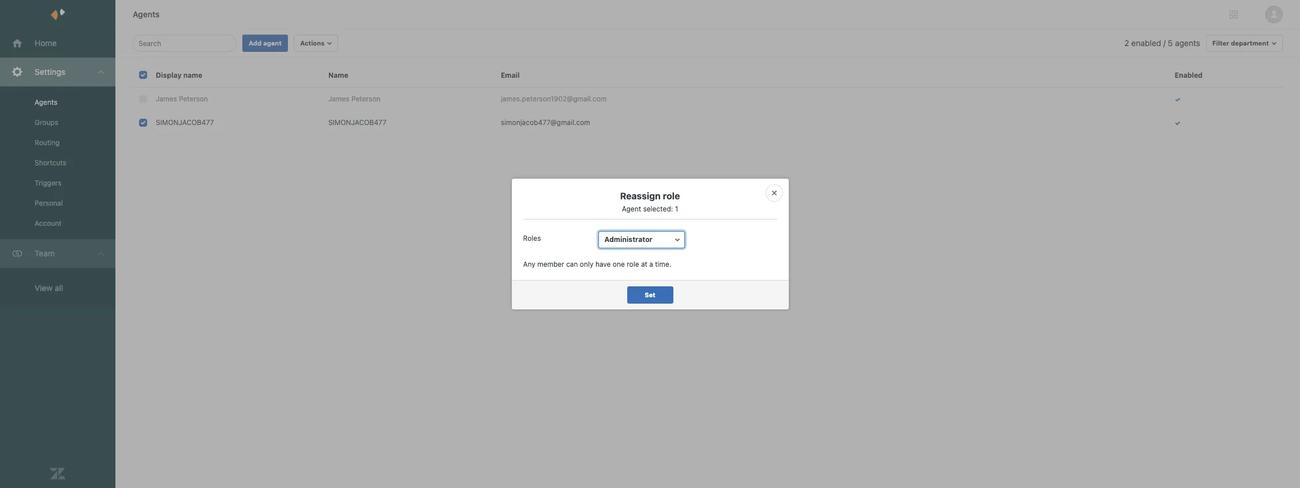 Task type: describe. For each thing, give the bounding box(es) containing it.
2 james peterson from the left
[[328, 95, 381, 103]]

actions
[[300, 39, 325, 47]]

settings
[[35, 67, 65, 77]]

groups
[[35, 118, 58, 127]]

add agent button
[[242, 35, 288, 52]]

agent
[[263, 39, 282, 47]]

department
[[1231, 39, 1269, 47]]

filter department button
[[1206, 35, 1283, 52]]

view
[[35, 283, 53, 293]]

display name
[[156, 71, 202, 80]]

name
[[183, 71, 202, 80]]

james.peterson1902@gmail.com
[[501, 95, 607, 103]]

/
[[1164, 38, 1166, 48]]

selected:
[[643, 205, 673, 214]]

simonjacob477@gmail.com
[[501, 118, 590, 127]]

actions button
[[294, 35, 339, 52]]

2
[[1125, 38, 1130, 48]]

agents
[[1175, 38, 1201, 48]]

any member can only have one role at a time.
[[523, 260, 672, 269]]

0 horizontal spatial agents
[[35, 98, 57, 107]]

enabled
[[1132, 38, 1161, 48]]

email
[[501, 71, 520, 80]]

home
[[35, 38, 57, 48]]

1 james peterson from the left
[[156, 95, 208, 103]]

have
[[596, 260, 611, 269]]

time.
[[655, 260, 672, 269]]

administrator
[[605, 235, 653, 244]]

filter department
[[1213, 39, 1269, 47]]

one
[[613, 260, 625, 269]]

personal
[[35, 199, 63, 208]]

2 simonjacob477 from the left
[[328, 118, 387, 127]]

set button
[[627, 287, 673, 304]]



Task type: vqa. For each thing, say whether or not it's contained in the screenshot.
Filter
yes



Task type: locate. For each thing, give the bounding box(es) containing it.
filter
[[1213, 39, 1230, 47]]

only
[[580, 260, 594, 269]]

any
[[523, 260, 536, 269]]

agent
[[622, 205, 641, 214]]

view all
[[35, 283, 63, 293]]

0 horizontal spatial james
[[156, 95, 177, 103]]

0 horizontal spatial role
[[627, 260, 639, 269]]

name
[[328, 71, 348, 80]]

simonjacob477 down the name in the top left of the page
[[328, 118, 387, 127]]

james
[[156, 95, 177, 103], [328, 95, 350, 103]]

5
[[1168, 38, 1173, 48]]

1 horizontal spatial peterson
[[351, 95, 381, 103]]

1 peterson from the left
[[179, 95, 208, 103]]

0 horizontal spatial simonjacob477
[[156, 118, 214, 127]]

2 james from the left
[[328, 95, 350, 103]]

agents up search text field
[[133, 9, 160, 19]]

display
[[156, 71, 182, 80]]

routing
[[35, 139, 60, 147]]

2 enabled / 5 agents
[[1125, 38, 1201, 48]]

account
[[35, 219, 62, 228]]

shortcuts
[[35, 159, 66, 167]]

0 vertical spatial agents
[[133, 9, 160, 19]]

role inside reassign role agent selected: 1
[[663, 191, 680, 201]]

1 horizontal spatial james peterson
[[328, 95, 381, 103]]

set
[[645, 291, 656, 299]]

enabled
[[1175, 71, 1203, 80]]

team
[[35, 249, 55, 259]]

1 vertical spatial role
[[627, 260, 639, 269]]

1 vertical spatial agents
[[35, 98, 57, 107]]

a
[[649, 260, 653, 269]]

at
[[641, 260, 648, 269]]

triggers
[[35, 179, 61, 188]]

james peterson
[[156, 95, 208, 103], [328, 95, 381, 103]]

james peterson down display name
[[156, 95, 208, 103]]

reassign role agent selected: 1
[[620, 191, 680, 214]]

simonjacob477
[[156, 118, 214, 127], [328, 118, 387, 127]]

role left at
[[627, 260, 639, 269]]

Search text field
[[139, 36, 227, 50]]

1 james from the left
[[156, 95, 177, 103]]

role up 1
[[663, 191, 680, 201]]

1 horizontal spatial simonjacob477
[[328, 118, 387, 127]]

simonjacob477 down display name
[[156, 118, 214, 127]]

0 horizontal spatial peterson
[[179, 95, 208, 103]]

james down display
[[156, 95, 177, 103]]

member
[[538, 260, 564, 269]]

zendesk products image
[[1230, 10, 1238, 18]]

1 horizontal spatial agents
[[133, 9, 160, 19]]

can
[[566, 260, 578, 269]]

0 vertical spatial role
[[663, 191, 680, 201]]

1 horizontal spatial role
[[663, 191, 680, 201]]

2 peterson from the left
[[351, 95, 381, 103]]

james peterson down the name in the top left of the page
[[328, 95, 381, 103]]

1 simonjacob477 from the left
[[156, 118, 214, 127]]

peterson
[[179, 95, 208, 103], [351, 95, 381, 103]]

reassign
[[620, 191, 661, 201]]

1 horizontal spatial james
[[328, 95, 350, 103]]

roles
[[523, 234, 541, 243]]

agents up groups on the left of page
[[35, 98, 57, 107]]

all
[[55, 283, 63, 293]]

add
[[249, 39, 262, 47]]

role
[[663, 191, 680, 201], [627, 260, 639, 269]]

james down the name in the top left of the page
[[328, 95, 350, 103]]

0 horizontal spatial james peterson
[[156, 95, 208, 103]]

add agent
[[249, 39, 282, 47]]

agents
[[133, 9, 160, 19], [35, 98, 57, 107]]

1
[[675, 205, 678, 214]]



